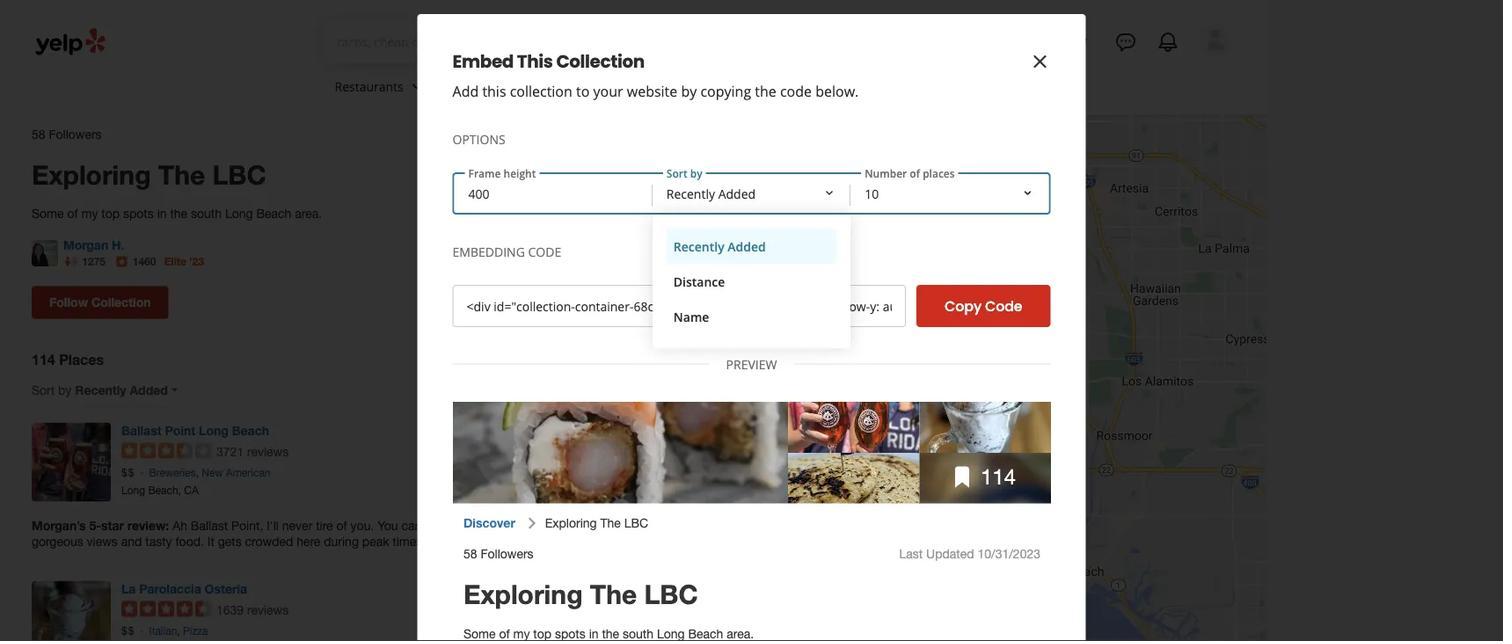Task type: locate. For each thing, give the bounding box(es) containing it.
the right in
[[170, 206, 188, 221]]

1 horizontal spatial code
[[986, 297, 1023, 316]]

1 vertical spatial $$
[[121, 625, 135, 638]]

0 horizontal spatial recently
[[75, 383, 126, 397]]

tacos, cheap dinner, Max's text field
[[337, 33, 544, 50]]

exploring the lbc
[[32, 158, 266, 190]]

the
[[755, 82, 777, 101], [170, 206, 188, 221]]

american
[[226, 467, 271, 479]]

0 vertical spatial ,
[[196, 467, 199, 479]]

1 vertical spatial reviews
[[247, 603, 289, 617]]

last
[[461, 127, 484, 141]]

report collection link
[[506, 303, 602, 317]]

5-
[[89, 518, 101, 533]]

messages image
[[1116, 32, 1137, 53]]

name button
[[667, 299, 837, 334]]

sort
[[32, 383, 55, 397]]

copy code button
[[917, 285, 1051, 327]]

2 reviews from the top
[[247, 603, 289, 617]]

beach left area.
[[256, 206, 292, 221]]

embed up report
[[504, 287, 543, 302]]

code
[[528, 243, 562, 260], [986, 297, 1023, 316]]

0 vertical spatial added
[[728, 238, 766, 255]]

embed inside embed collection report collection
[[504, 287, 543, 302]]

embed collection report collection
[[504, 287, 602, 317]]

1 vertical spatial code
[[986, 297, 1023, 316]]

exploring
[[32, 158, 151, 190]]

2 $$ from the top
[[121, 625, 135, 638]]

1 horizontal spatial ,
[[196, 467, 199, 479]]

beach
[[256, 206, 292, 221], [232, 423, 269, 438]]

write a review
[[1000, 32, 1088, 49]]

by right sort
[[58, 383, 72, 397]]

0 vertical spatial the
[[755, 82, 777, 101]]

embed for embed collection report collection
[[504, 287, 543, 302]]

places
[[59, 352, 104, 368]]

, for 1639 reviews
[[177, 625, 180, 638]]

3721
[[216, 445, 244, 459]]

report
[[506, 303, 543, 317]]

0 vertical spatial embed
[[453, 49, 514, 74]]

recently
[[674, 238, 725, 255], [75, 383, 126, 397]]

embed inside embed this collection dialog
[[453, 49, 514, 74]]

la
[[121, 582, 136, 596]]

review:
[[127, 518, 169, 533]]

0 vertical spatial reviews
[[247, 445, 289, 459]]

collection up report collection link
[[547, 287, 602, 302]]

ballast
[[121, 423, 162, 438]]

long right the south
[[225, 206, 253, 221]]

by right website
[[681, 82, 697, 101]]

long
[[225, 206, 253, 221], [199, 423, 229, 438], [121, 484, 145, 496]]

1 horizontal spatial recently
[[674, 238, 725, 255]]

collection inside dialog
[[556, 49, 645, 74]]

0 vertical spatial code
[[528, 243, 562, 260]]

pizza
[[183, 625, 208, 638]]

collection down 1460
[[91, 295, 151, 309]]

embed up this
[[453, 49, 514, 74]]

write a review link
[[993, 25, 1095, 56]]

messages image
[[1116, 32, 1137, 53]]

beach,
[[148, 484, 181, 496]]

morgan h. image
[[32, 240, 58, 266]]

preview
[[726, 356, 777, 373]]

write
[[1000, 32, 1032, 49]]

the inside embed this collection dialog
[[755, 82, 777, 101]]

by
[[681, 82, 697, 101], [58, 383, 72, 397]]

0 horizontal spatial by
[[58, 383, 72, 397]]

code right copy
[[986, 297, 1023, 316]]

added inside button
[[728, 238, 766, 255]]

reviews
[[247, 445, 289, 459], [247, 603, 289, 617]]

below.
[[816, 82, 859, 101]]

0 horizontal spatial the
[[170, 206, 188, 221]]

, left pizza
[[177, 625, 180, 638]]

area.
[[295, 206, 322, 221]]

a
[[1035, 32, 1042, 49]]

0 horizontal spatial ,
[[177, 625, 180, 638]]

0 vertical spatial by
[[681, 82, 697, 101]]

italian , pizza
[[149, 625, 208, 638]]

new american link
[[202, 467, 271, 479]]

this
[[483, 82, 506, 101]]

collection up your
[[556, 49, 645, 74]]

notifications image
[[1158, 32, 1179, 53], [1158, 32, 1179, 53]]

breweries , new american
[[149, 467, 271, 479]]

$$ for ballast point long beach
[[121, 467, 135, 479]]

1 vertical spatial ,
[[177, 625, 180, 638]]

embedding
[[453, 243, 525, 260]]

name
[[674, 308, 710, 325]]

copy code
[[945, 297, 1023, 316]]

breweries
[[149, 467, 196, 479]]

long left beach,
[[121, 484, 145, 496]]

Number of places field
[[851, 174, 1049, 213]]

review
[[1045, 32, 1088, 49]]

1 horizontal spatial added
[[728, 238, 766, 255]]

None search field
[[323, 21, 841, 63]]

1 vertical spatial by
[[58, 383, 72, 397]]

star
[[101, 518, 124, 533]]

, for 3721 reviews
[[196, 467, 199, 479]]

reviews right 1639
[[247, 603, 289, 617]]

code inside button
[[986, 297, 1023, 316]]

recently down places
[[75, 383, 126, 397]]

0 horizontal spatial added
[[130, 383, 168, 397]]

0 vertical spatial $$
[[121, 467, 135, 479]]

1 horizontal spatial by
[[681, 82, 697, 101]]

0 horizontal spatial code
[[528, 243, 562, 260]]

embed collection link
[[504, 287, 602, 302]]

close image
[[1030, 51, 1051, 72], [1030, 51, 1051, 72]]

1 vertical spatial long
[[199, 423, 229, 438]]

114 places
[[32, 352, 104, 368]]

the left code
[[755, 82, 777, 101]]

code up embed collection link
[[528, 243, 562, 260]]

1275
[[82, 255, 106, 268]]

1 reviews from the top
[[247, 445, 289, 459]]

long beach, ca
[[121, 484, 199, 496]]

some
[[32, 206, 64, 221]]

add
[[453, 82, 479, 101]]

1 horizontal spatial the
[[755, 82, 777, 101]]

,
[[196, 467, 199, 479], [177, 625, 180, 638]]

0 vertical spatial beach
[[256, 206, 292, 221]]

collection
[[556, 49, 645, 74], [547, 287, 602, 302], [91, 295, 151, 309], [547, 303, 602, 317]]

0 vertical spatial recently
[[674, 238, 725, 255]]

map region
[[572, 0, 1473, 641]]

$$ for la parolaccia osteria
[[121, 625, 135, 638]]

in
[[157, 206, 167, 221]]

la parolaccia osteria link
[[121, 582, 247, 596]]

reviews up the american
[[247, 445, 289, 459]]

added up ballast
[[130, 383, 168, 397]]

$$
[[121, 467, 135, 479], [121, 625, 135, 638]]

$$ up long beach, ca
[[121, 467, 135, 479]]

1 vertical spatial embed
[[504, 287, 543, 302]]

updated
[[488, 127, 535, 141]]

58 followers
[[32, 127, 102, 141]]

1 vertical spatial the
[[170, 206, 188, 221]]

added up distance button
[[728, 238, 766, 255]]

recently up distance
[[674, 238, 725, 255]]

sort by recently added
[[32, 383, 168, 397]]

beach up '3721 reviews'
[[232, 423, 269, 438]]

0 vertical spatial long
[[225, 206, 253, 221]]

, left new
[[196, 467, 199, 479]]

long up the "3721"
[[199, 423, 229, 438]]

morgan's 5-star review:
[[32, 518, 173, 533]]

1 $$ from the top
[[121, 467, 135, 479]]

top
[[102, 206, 120, 221]]

$$ left italian
[[121, 625, 135, 638]]

by inside embed this collection dialog
[[681, 82, 697, 101]]



Task type: describe. For each thing, give the bounding box(es) containing it.
add this collection to your website by copying the code below.
[[453, 82, 859, 101]]

1 vertical spatial recently
[[75, 383, 126, 397]]

embed this collection dialog
[[0, 0, 1504, 641]]

parolaccia
[[139, 582, 201, 596]]

h.
[[112, 238, 124, 252]]

follow collection
[[49, 295, 151, 309]]

your
[[593, 82, 623, 101]]

  text field
[[337, 33, 544, 52]]

point
[[165, 423, 196, 438]]

last updated 10/31/2023
[[461, 127, 602, 141]]

collection down embed collection link
[[547, 303, 602, 317]]

distance button
[[667, 264, 837, 299]]

italian link
[[149, 625, 177, 638]]

morgan h. link
[[63, 238, 124, 252]]

this
[[517, 49, 553, 74]]

followers
[[49, 127, 102, 141]]

recently added button
[[667, 229, 837, 264]]

embedding code
[[453, 243, 562, 260]]

morgan h.
[[63, 238, 124, 252]]

recently inside the 'recently added' button
[[674, 238, 725, 255]]

collection inside button
[[91, 295, 151, 309]]

3.5 star rating image
[[121, 443, 211, 459]]

website
[[627, 82, 678, 101]]

ballast point long beach image
[[32, 423, 111, 502]]

of
[[67, 206, 78, 221]]

ballast point long beach
[[121, 423, 269, 438]]

3721 reviews
[[216, 445, 289, 459]]

my
[[81, 206, 98, 221]]

south
[[191, 206, 222, 221]]

some of my top spots in the south long beach area.
[[32, 206, 322, 221]]

Sort by field
[[653, 174, 851, 348]]

options
[[453, 131, 506, 147]]

follow collection button
[[32, 287, 169, 319]]

reviews for la parolaccia osteria
[[247, 603, 289, 617]]

  text field
[[453, 285, 906, 327]]

58
[[32, 127, 45, 141]]

code
[[780, 82, 812, 101]]

breweries link
[[149, 467, 196, 479]]

lbc
[[212, 158, 266, 190]]

spots
[[123, 206, 154, 221]]

embed for embed this collection
[[453, 49, 514, 74]]

2 vertical spatial long
[[121, 484, 145, 496]]

ballast point long beach link
[[121, 423, 269, 438]]

collection
[[510, 82, 573, 101]]

1460
[[133, 255, 156, 268]]

4.5 star rating image
[[121, 602, 211, 617]]

code for embedding code
[[528, 243, 562, 260]]

copying
[[701, 82, 752, 101]]

italian
[[149, 625, 177, 638]]

recently added
[[674, 238, 766, 255]]

ca
[[184, 484, 199, 496]]

'23
[[189, 255, 204, 268]]

copy
[[945, 297, 982, 316]]

la parolaccia osteria
[[121, 582, 247, 596]]

new
[[202, 467, 223, 479]]

400 number field
[[454, 174, 653, 213]]

osteria
[[205, 582, 247, 596]]

morgan's
[[32, 518, 86, 533]]

114
[[32, 352, 55, 368]]

10/31/2023
[[539, 127, 602, 141]]

la parolaccia osteria image
[[32, 581, 111, 641]]

elite '23
[[164, 255, 204, 268]]

morgan
[[63, 238, 108, 252]]

embed this collection
[[453, 49, 645, 74]]

1 vertical spatial beach
[[232, 423, 269, 438]]

code for copy code
[[986, 297, 1023, 316]]

the
[[158, 158, 205, 190]]

reviews for ballast point long beach
[[247, 445, 289, 459]]

elite
[[164, 255, 186, 268]]

1639 reviews
[[216, 603, 289, 617]]

distance
[[674, 273, 725, 290]]

elite '23 link
[[164, 255, 204, 268]]

1 vertical spatial added
[[130, 383, 168, 397]]

pizza link
[[183, 625, 208, 638]]

to
[[576, 82, 590, 101]]

morgan's 5-star review: link
[[32, 518, 602, 550]]

1639
[[216, 603, 244, 617]]



Task type: vqa. For each thing, say whether or not it's contained in the screenshot.
the rightmost THE RESTORATION
no



